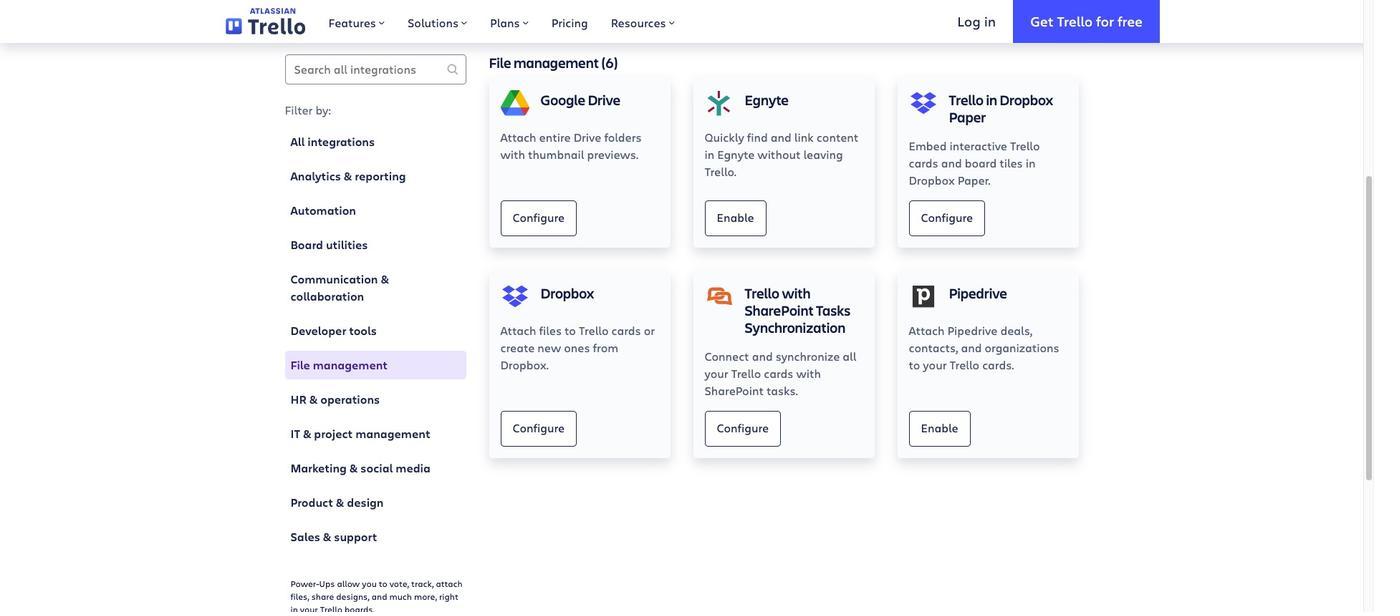 Task type: locate. For each thing, give the bounding box(es) containing it.
or
[[644, 323, 655, 338]]

folders
[[605, 130, 642, 145]]

to up ones
[[565, 323, 576, 338]]

1 vertical spatial cards
[[612, 323, 641, 338]]

management up the operations
[[313, 358, 388, 373]]

2 vertical spatial management
[[356, 427, 431, 442]]

sharepoint
[[745, 301, 814, 320], [705, 384, 764, 399]]

dropbox up files
[[541, 284, 595, 303]]

trello down connect
[[732, 366, 762, 381]]

configure down paper. in the top of the page
[[922, 210, 974, 225]]

pricing link
[[540, 0, 600, 43]]

drive up previews.
[[574, 130, 602, 145]]

1 vertical spatial to
[[909, 358, 921, 373]]

egnyte down 'quickly'
[[718, 147, 755, 162]]

0 vertical spatial enable link
[[705, 201, 767, 237]]

1 horizontal spatial file
[[489, 53, 512, 72]]

dropbox
[[1000, 90, 1054, 110], [909, 173, 955, 188], [541, 284, 595, 303]]

& right "sales"
[[323, 530, 331, 546]]

trello inside attach pipedrive deals, contacts, and organizations to your trello cards.
[[950, 358, 980, 373]]

attach left entire
[[501, 130, 537, 145]]

trello down share
[[320, 604, 343, 613]]

attach inside attach files to trello cards or create new ones from dropbox.
[[501, 323, 537, 338]]

file for file management
[[291, 358, 310, 373]]

& for sales
[[323, 530, 331, 546]]

in inside power-ups allow you to vote, track, attach files, share designs, and much more, right in your trello boards.
[[291, 604, 298, 613]]

without
[[758, 147, 801, 162]]

0 vertical spatial management
[[514, 53, 599, 72]]

contacts,
[[909, 341, 959, 356]]

more,
[[414, 591, 437, 603]]

dropbox right paper
[[1000, 90, 1054, 110]]

configure link down tasks.
[[705, 411, 781, 447]]

your inside connect and synchronize all your trello cards with sharepoint tasks.
[[705, 366, 729, 381]]

cards left "or"
[[612, 323, 641, 338]]

tools
[[349, 323, 377, 339]]

2 vertical spatial cards
[[764, 366, 794, 381]]

and down you
[[372, 591, 387, 603]]

pipedrive up deals,
[[950, 284, 1008, 303]]

your down contacts,
[[924, 358, 947, 373]]

your
[[924, 358, 947, 373], [705, 366, 729, 381], [300, 604, 318, 613]]

& right it
[[303, 427, 311, 442]]

in down files,
[[291, 604, 298, 613]]

& for it
[[303, 427, 311, 442]]

attach up create
[[501, 323, 537, 338]]

and inside power-ups allow you to vote, track, attach files, share designs, and much more, right in your trello boards.
[[372, 591, 387, 603]]

configure
[[513, 210, 565, 225], [922, 210, 974, 225], [513, 421, 565, 436], [717, 421, 769, 436]]

enable for egnyte
[[717, 210, 755, 225]]

configure link for trello with sharepoint tasks synchronization
[[705, 411, 781, 447]]

0 horizontal spatial to
[[379, 579, 388, 590]]

much
[[390, 591, 412, 603]]

management up the social
[[356, 427, 431, 442]]

1 horizontal spatial enable
[[922, 421, 959, 436]]

all
[[843, 349, 857, 364]]

& left the social
[[350, 461, 358, 477]]

0 vertical spatial to
[[565, 323, 576, 338]]

configure down dropbox.
[[513, 421, 565, 436]]

1 horizontal spatial to
[[565, 323, 576, 338]]

sharepoint inside connect and synchronize all your trello cards with sharepoint tasks.
[[705, 384, 764, 399]]

0 horizontal spatial file
[[291, 358, 310, 373]]

trello left cards.
[[950, 358, 980, 373]]

0 vertical spatial file
[[489, 53, 512, 72]]

trello.
[[705, 164, 737, 179]]

board utilities link
[[285, 231, 466, 260]]

to down contacts,
[[909, 358, 921, 373]]

configure link for google drive
[[501, 201, 577, 237]]

pipedrive
[[950, 284, 1008, 303], [948, 323, 998, 338]]

pipedrive up contacts,
[[948, 323, 998, 338]]

trello up tiles at the right top
[[1011, 138, 1041, 153]]

configure link down paper. in the top of the page
[[909, 201, 986, 237]]

0 vertical spatial cards
[[909, 156, 939, 171]]

vote,
[[390, 579, 409, 590]]

trello inside trello with sharepoint tasks synchronization
[[745, 284, 780, 303]]

attach inside attach entire drive folders with thumbnail previews.
[[501, 130, 537, 145]]

trello in dropbox paper
[[950, 90, 1054, 127]]

with inside connect and synchronize all your trello cards with sharepoint tasks.
[[797, 366, 822, 381]]

drive down 6
[[588, 90, 621, 110]]

0 vertical spatial sharepoint
[[745, 301, 814, 320]]

0 vertical spatial enable
[[717, 210, 755, 225]]

resources button
[[600, 0, 687, 43]]

enable link for egnyte
[[705, 201, 767, 237]]

configure down thumbnail
[[513, 210, 565, 225]]

hr & operations
[[291, 392, 380, 408]]

1 vertical spatial management
[[313, 358, 388, 373]]

free
[[1118, 12, 1143, 30]]

to right you
[[379, 579, 388, 590]]

for
[[1097, 12, 1115, 30]]

1 horizontal spatial your
[[705, 366, 729, 381]]

1 vertical spatial enable link
[[909, 411, 971, 447]]

1 vertical spatial egnyte
[[718, 147, 755, 162]]

file management
[[291, 358, 388, 373]]

1 vertical spatial drive
[[574, 130, 602, 145]]

and right connect
[[752, 349, 773, 364]]

support
[[334, 530, 377, 546]]

share
[[312, 591, 334, 603]]

cards inside connect and synchronize all your trello cards with sharepoint tasks.
[[764, 366, 794, 381]]

0 vertical spatial with
[[501, 147, 525, 162]]

and up paper. in the top of the page
[[942, 156, 963, 171]]

enable link for pipedrive
[[909, 411, 971, 447]]

sharepoint up synchronize at the bottom right of page
[[745, 301, 814, 320]]

enable link
[[705, 201, 767, 237], [909, 411, 971, 447]]

2 vertical spatial to
[[379, 579, 388, 590]]

trello up interactive
[[950, 90, 984, 110]]

& left design
[[336, 495, 344, 511]]

leaving
[[804, 147, 844, 162]]

in right tiles at the right top
[[1026, 156, 1036, 171]]

with left thumbnail
[[501, 147, 525, 162]]

attach inside attach pipedrive deals, contacts, and organizations to your trello cards.
[[909, 323, 945, 338]]

deals,
[[1001, 323, 1033, 338]]

cards down embed
[[909, 156, 939, 171]]

operations
[[321, 392, 380, 408]]

cards up tasks.
[[764, 366, 794, 381]]

& inside 'link'
[[323, 530, 331, 546]]

attach files to trello cards or create new ones from dropbox.
[[501, 323, 655, 373]]

to
[[565, 323, 576, 338], [909, 358, 921, 373], [379, 579, 388, 590]]

attach
[[501, 130, 537, 145], [501, 323, 537, 338], [909, 323, 945, 338]]

your down files,
[[300, 604, 318, 613]]

and up without
[[771, 130, 792, 145]]

with down synchronize at the bottom right of page
[[797, 366, 822, 381]]

& down board utilities link
[[381, 272, 389, 287]]

drive inside attach entire drive folders with thumbnail previews.
[[574, 130, 602, 145]]

boards.
[[345, 604, 375, 613]]

& for analytics
[[344, 168, 352, 184]]

paper
[[950, 108, 986, 127]]

1 vertical spatial dropbox
[[909, 173, 955, 188]]

management up google
[[514, 53, 599, 72]]

pricing
[[552, 15, 588, 30]]

your down connect
[[705, 366, 729, 381]]

cards inside attach files to trello cards or create new ones from dropbox.
[[612, 323, 641, 338]]

2 horizontal spatial your
[[924, 358, 947, 373]]

configure link down dropbox.
[[501, 411, 577, 447]]

0 horizontal spatial your
[[300, 604, 318, 613]]

dropbox down embed
[[909, 173, 955, 188]]

file down "plans"
[[489, 53, 512, 72]]

embed interactive trello cards and board tiles in dropbox paper.
[[909, 138, 1041, 188]]

1 vertical spatial sharepoint
[[705, 384, 764, 399]]

& for product
[[336, 495, 344, 511]]

configure link down thumbnail
[[501, 201, 577, 237]]

developer
[[291, 323, 346, 339]]

0 vertical spatial dropbox
[[1000, 90, 1054, 110]]

0 horizontal spatial enable
[[717, 210, 755, 225]]

in right log
[[985, 12, 997, 30]]

0 vertical spatial egnyte
[[745, 90, 789, 110]]

integrations
[[308, 134, 375, 150]]

and right contacts,
[[962, 341, 982, 356]]

configure link
[[501, 201, 577, 237], [909, 201, 986, 237], [501, 411, 577, 447], [705, 411, 781, 447]]

social
[[361, 461, 393, 477]]

in up trello.
[[705, 147, 715, 162]]

1 vertical spatial with
[[782, 284, 811, 303]]

egnyte up find
[[745, 90, 789, 110]]

1 vertical spatial pipedrive
[[948, 323, 998, 338]]

in right paper
[[987, 90, 998, 110]]

board utilities
[[291, 237, 368, 253]]

attach up contacts,
[[909, 323, 945, 338]]

2 horizontal spatial to
[[909, 358, 921, 373]]

marketing & social media
[[291, 461, 431, 477]]

features
[[329, 15, 376, 30]]

sharepoint down connect
[[705, 384, 764, 399]]

& right "analytics"
[[344, 168, 352, 184]]

new
[[538, 341, 561, 356]]

0 horizontal spatial cards
[[612, 323, 641, 338]]

trello inside trello in dropbox paper
[[950, 90, 984, 110]]

1 horizontal spatial cards
[[764, 366, 794, 381]]

1 horizontal spatial dropbox
[[909, 173, 955, 188]]

with up synchronization
[[782, 284, 811, 303]]

management for file management
[[313, 358, 388, 373]]

power-
[[291, 579, 319, 590]]

log in
[[958, 12, 997, 30]]

& inside communication & collaboration
[[381, 272, 389, 287]]

dropbox.
[[501, 358, 549, 373]]

0 horizontal spatial dropbox
[[541, 284, 595, 303]]

1 vertical spatial enable
[[922, 421, 959, 436]]

attach for pipedrive
[[909, 323, 945, 338]]

file up hr
[[291, 358, 310, 373]]

file management 6
[[489, 53, 614, 72]]

1 vertical spatial file
[[291, 358, 310, 373]]

organizations
[[985, 341, 1060, 356]]

2 horizontal spatial dropbox
[[1000, 90, 1054, 110]]

get trello for free link
[[1014, 0, 1161, 43]]

from
[[593, 341, 619, 356]]

trello up from
[[579, 323, 609, 338]]

with
[[501, 147, 525, 162], [782, 284, 811, 303], [797, 366, 822, 381]]

attach entire drive folders with thumbnail previews.
[[501, 130, 642, 162]]

trello inside embed interactive trello cards and board tiles in dropbox paper.
[[1011, 138, 1041, 153]]

configure down tasks.
[[717, 421, 769, 436]]

1 horizontal spatial enable link
[[909, 411, 971, 447]]

2 horizontal spatial cards
[[909, 156, 939, 171]]

& right hr
[[310, 392, 318, 408]]

0 vertical spatial pipedrive
[[950, 284, 1008, 303]]

link
[[795, 130, 814, 145]]

cards inside embed interactive trello cards and board tiles in dropbox paper.
[[909, 156, 939, 171]]

2 vertical spatial with
[[797, 366, 822, 381]]

trello up synchronization
[[745, 284, 780, 303]]

your inside power-ups allow you to vote, track, attach files, share designs, and much more, right in your trello boards.
[[300, 604, 318, 613]]

and inside quickly find and link content in egnyte without leaving trello.
[[771, 130, 792, 145]]

0 horizontal spatial enable link
[[705, 201, 767, 237]]

attach for google drive
[[501, 130, 537, 145]]

configure for google drive
[[513, 210, 565, 225]]

features button
[[317, 0, 396, 43]]

hr
[[291, 392, 307, 408]]

analytics & reporting
[[291, 168, 406, 184]]

& for marketing
[[350, 461, 358, 477]]

with inside trello with sharepoint tasks synchronization
[[782, 284, 811, 303]]



Task type: describe. For each thing, give the bounding box(es) containing it.
with inside attach entire drive folders with thumbnail previews.
[[501, 147, 525, 162]]

design
[[347, 495, 384, 511]]

it & project management
[[291, 427, 431, 442]]

project
[[314, 427, 353, 442]]

and inside embed interactive trello cards and board tiles in dropbox paper.
[[942, 156, 963, 171]]

trello inside attach files to trello cards or create new ones from dropbox.
[[579, 323, 609, 338]]

trello inside connect and synchronize all your trello cards with sharepoint tasks.
[[732, 366, 762, 381]]

hr & operations link
[[285, 386, 466, 414]]

2 vertical spatial dropbox
[[541, 284, 595, 303]]

to inside power-ups allow you to vote, track, attach files, share designs, and much more, right in your trello boards.
[[379, 579, 388, 590]]

communication
[[291, 272, 378, 287]]

automation
[[291, 203, 356, 219]]

in inside trello in dropbox paper
[[987, 90, 998, 110]]

configure link for dropbox
[[501, 411, 577, 447]]

configure for trello in dropbox paper
[[922, 210, 974, 225]]

0 vertical spatial drive
[[588, 90, 621, 110]]

filter by:
[[285, 103, 331, 118]]

synchronization
[[745, 318, 846, 338]]

all integrations link
[[285, 128, 466, 156]]

dropbox inside trello in dropbox paper
[[1000, 90, 1054, 110]]

tiles
[[1000, 156, 1024, 171]]

solutions
[[408, 15, 459, 30]]

your inside attach pipedrive deals, contacts, and organizations to your trello cards.
[[924, 358, 947, 373]]

developer tools link
[[285, 317, 466, 346]]

analytics
[[291, 168, 341, 184]]

quickly
[[705, 130, 745, 145]]

configure for trello with sharepoint tasks synchronization
[[717, 421, 769, 436]]

files,
[[291, 591, 309, 603]]

collaboration
[[291, 289, 364, 305]]

& for communication
[[381, 272, 389, 287]]

pipedrive inside attach pipedrive deals, contacts, and organizations to your trello cards.
[[948, 323, 998, 338]]

power-ups allow you to vote, track, attach files, share designs, and much more, right in your trello boards.
[[291, 579, 463, 613]]

ones
[[564, 341, 590, 356]]

files
[[539, 323, 562, 338]]

tasks.
[[767, 384, 798, 399]]

cards.
[[983, 358, 1015, 373]]

sales & support link
[[285, 523, 466, 552]]

and inside attach pipedrive deals, contacts, and organizations to your trello cards.
[[962, 341, 982, 356]]

create
[[501, 341, 535, 356]]

resources
[[611, 15, 667, 30]]

attach for dropbox
[[501, 323, 537, 338]]

you
[[362, 579, 377, 590]]

trello inside power-ups allow you to vote, track, attach files, share designs, and much more, right in your trello boards.
[[320, 604, 343, 613]]

atlassian trello image
[[226, 8, 306, 35]]

log
[[958, 12, 981, 30]]

content
[[817, 130, 859, 145]]

connect and synchronize all your trello cards with sharepoint tasks.
[[705, 349, 857, 399]]

Search all integrations search field
[[285, 54, 466, 85]]

synchronize
[[776, 349, 840, 364]]

board
[[291, 237, 323, 253]]

quickly find and link content in egnyte without leaving trello.
[[705, 130, 859, 179]]

attach pipedrive deals, contacts, and organizations to your trello cards.
[[909, 323, 1060, 373]]

connect
[[705, 349, 750, 364]]

communication & collaboration
[[291, 272, 389, 305]]

log in link
[[941, 0, 1014, 43]]

egnyte inside quickly find and link content in egnyte without leaving trello.
[[718, 147, 755, 162]]

management for file management 6
[[514, 53, 599, 72]]

media
[[396, 461, 431, 477]]

product
[[291, 495, 333, 511]]

trello with sharepoint tasks synchronization
[[745, 284, 851, 338]]

utilities
[[326, 237, 368, 253]]

& for hr
[[310, 392, 318, 408]]

reporting
[[355, 168, 406, 184]]

solutions button
[[396, 0, 479, 43]]

analytics & reporting link
[[285, 162, 466, 191]]

6
[[606, 53, 614, 72]]

plans button
[[479, 0, 540, 43]]

designs,
[[336, 591, 370, 603]]

product & design
[[291, 495, 384, 511]]

marketing & social media link
[[285, 455, 466, 483]]

configure link for trello in dropbox paper
[[909, 201, 986, 237]]

google drive
[[541, 90, 621, 110]]

all integrations
[[291, 134, 375, 150]]

previews.
[[587, 147, 639, 162]]

ups
[[319, 579, 335, 590]]

filter
[[285, 103, 313, 118]]

configure for dropbox
[[513, 421, 565, 436]]

file management link
[[285, 351, 466, 380]]

to inside attach pipedrive deals, contacts, and organizations to your trello cards.
[[909, 358, 921, 373]]

and inside connect and synchronize all your trello cards with sharepoint tasks.
[[752, 349, 773, 364]]

it & project management link
[[285, 420, 466, 449]]

tasks
[[816, 301, 851, 320]]

sharepoint inside trello with sharepoint tasks synchronization
[[745, 301, 814, 320]]

by:
[[316, 103, 331, 118]]

in inside embed interactive trello cards and board tiles in dropbox paper.
[[1026, 156, 1036, 171]]

enable for pipedrive
[[922, 421, 959, 436]]

communication & collaboration link
[[285, 265, 466, 311]]

interactive
[[950, 138, 1008, 153]]

trello left for
[[1058, 12, 1093, 30]]

paper.
[[958, 173, 991, 188]]

file for file management 6
[[489, 53, 512, 72]]

allow
[[337, 579, 360, 590]]

right
[[439, 591, 459, 603]]

get trello for free
[[1031, 12, 1143, 30]]

thumbnail
[[528, 147, 585, 162]]

developer tools
[[291, 323, 377, 339]]

sales
[[291, 530, 320, 546]]

in inside quickly find and link content in egnyte without leaving trello.
[[705, 147, 715, 162]]

attach
[[436, 579, 463, 590]]

board
[[965, 156, 997, 171]]

dropbox inside embed interactive trello cards and board tiles in dropbox paper.
[[909, 173, 955, 188]]

marketing
[[291, 461, 347, 477]]

product & design link
[[285, 489, 466, 518]]

find
[[748, 130, 768, 145]]

it
[[291, 427, 300, 442]]

to inside attach files to trello cards or create new ones from dropbox.
[[565, 323, 576, 338]]

sales & support
[[291, 530, 377, 546]]



Task type: vqa. For each thing, say whether or not it's contained in the screenshot.


